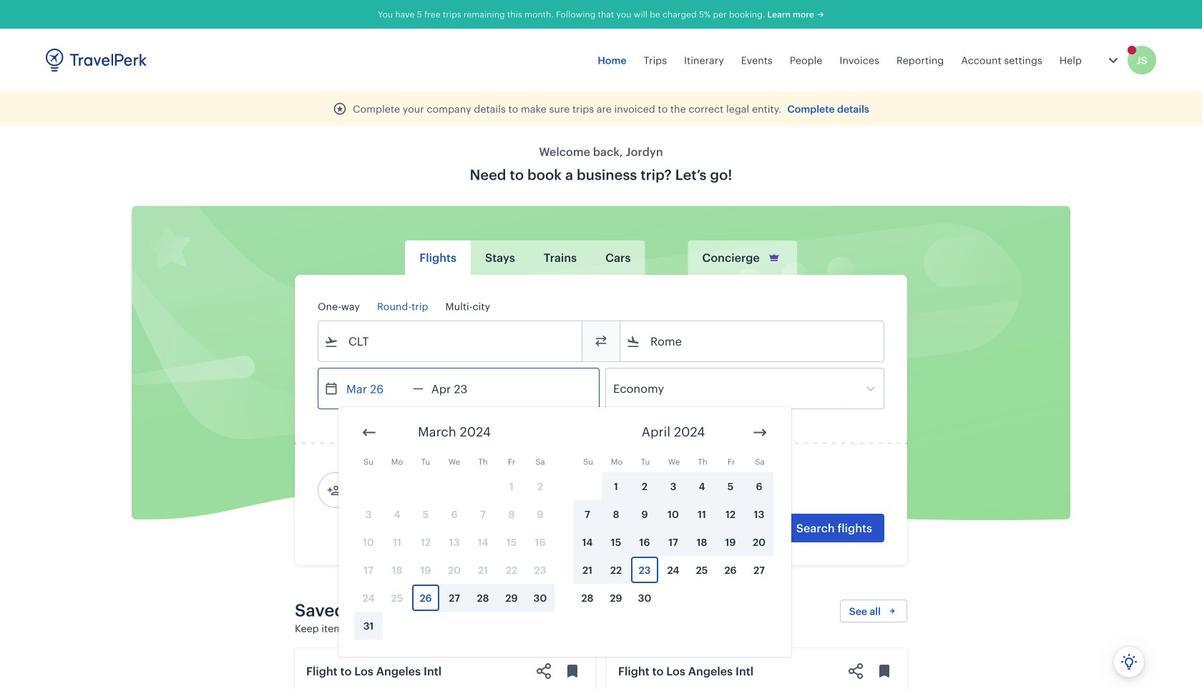 Task type: locate. For each thing, give the bounding box(es) containing it.
Depart text field
[[338, 369, 413, 409]]

calendar application
[[338, 407, 1202, 657]]

Add first traveler search field
[[341, 479, 490, 502]]

move backward to switch to the previous month. image
[[361, 424, 378, 441]]



Task type: describe. For each thing, give the bounding box(es) containing it.
Return text field
[[423, 369, 498, 409]]

To search field
[[640, 330, 865, 353]]

From search field
[[338, 330, 563, 353]]

move forward to switch to the next month. image
[[751, 424, 769, 441]]



